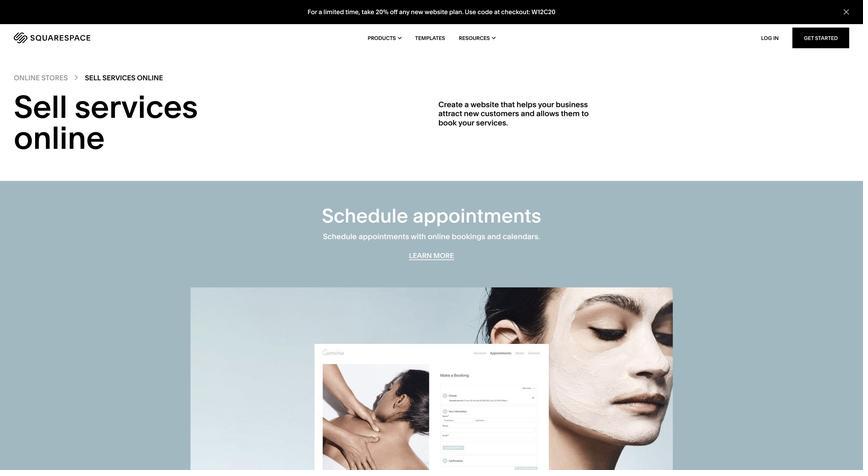 Task type: locate. For each thing, give the bounding box(es) containing it.
sell services online main content
[[0, 0, 864, 470]]

0 horizontal spatial your
[[459, 118, 475, 127]]

products
[[368, 35, 396, 41]]

get started
[[805, 35, 839, 41]]

0 horizontal spatial appointments
[[359, 232, 409, 241]]

appointments
[[413, 204, 542, 228], [359, 232, 409, 241]]

new
[[411, 8, 424, 16], [464, 109, 479, 118]]

1 vertical spatial schedule
[[323, 232, 357, 241]]

0 vertical spatial website
[[425, 8, 448, 16]]

0 horizontal spatial a
[[319, 8, 322, 16]]

for a limited time, take 20% off any new website plan. use code at checkout: w12c20
[[308, 8, 556, 16]]

0 horizontal spatial online
[[14, 74, 40, 82]]

0 vertical spatial appointments
[[413, 204, 542, 228]]

0 horizontal spatial new
[[411, 8, 424, 16]]

templates
[[416, 35, 445, 41]]

0 vertical spatial schedule
[[322, 204, 409, 228]]

customers
[[481, 109, 520, 118]]

a for website
[[465, 100, 469, 109]]

online right services
[[137, 74, 163, 82]]

1 vertical spatial website
[[471, 100, 499, 109]]

products button
[[368, 24, 402, 52]]

0 horizontal spatial and
[[488, 232, 501, 241]]

services.
[[476, 118, 508, 127]]

sell services online
[[85, 74, 163, 82]]

1 vertical spatial appointments
[[359, 232, 409, 241]]

new right attract
[[464, 109, 479, 118]]

off
[[390, 8, 398, 16]]

helps
[[517, 100, 537, 109]]

sell down online stores
[[14, 88, 67, 126]]

a right the for
[[319, 8, 322, 16]]

to
[[582, 109, 589, 118]]

any
[[399, 8, 410, 16]]

1 horizontal spatial new
[[464, 109, 479, 118]]

ui of spa booking page. image
[[315, 344, 549, 470]]

1 vertical spatial sell
[[14, 88, 67, 126]]

0 vertical spatial sell
[[85, 74, 101, 82]]

new right any
[[411, 8, 424, 16]]

0 vertical spatial and
[[521, 109, 535, 118]]

1 horizontal spatial and
[[521, 109, 535, 118]]

create a website that helps your business attract new customers and allows them to book your services.
[[439, 100, 589, 127]]

1 horizontal spatial appointments
[[413, 204, 542, 228]]

checkout:
[[502, 8, 531, 16]]

create
[[439, 100, 463, 109]]

website left plan.
[[425, 8, 448, 16]]

1 horizontal spatial sell
[[85, 74, 101, 82]]

online
[[14, 119, 105, 157], [428, 232, 450, 241]]

your
[[539, 100, 554, 109], [459, 118, 475, 127]]

a right "create"
[[465, 100, 469, 109]]

sell
[[85, 74, 101, 82], [14, 88, 67, 126]]

log             in
[[762, 35, 779, 41]]

website up services.
[[471, 100, 499, 109]]

log
[[762, 35, 773, 41]]

1 horizontal spatial online
[[137, 74, 163, 82]]

1 vertical spatial a
[[465, 100, 469, 109]]

0 horizontal spatial online
[[14, 119, 105, 157]]

online stores link
[[14, 74, 68, 82]]

woman with face mask. image
[[191, 288, 673, 470]]

code
[[478, 8, 493, 16]]

business
[[556, 100, 588, 109]]

0 vertical spatial online
[[14, 119, 105, 157]]

and left the allows
[[521, 109, 535, 118]]

schedule
[[322, 204, 409, 228], [323, 232, 357, 241]]

1 vertical spatial your
[[459, 118, 475, 127]]

1 vertical spatial new
[[464, 109, 479, 118]]

website
[[425, 8, 448, 16], [471, 100, 499, 109]]

online left stores
[[14, 74, 40, 82]]

1 horizontal spatial online
[[428, 232, 450, 241]]

1 vertical spatial online
[[428, 232, 450, 241]]

0 horizontal spatial sell
[[14, 88, 67, 126]]

your right helps
[[539, 100, 554, 109]]

new inside create a website that helps your business attract new customers and allows them to book your services.
[[464, 109, 479, 118]]

0 vertical spatial your
[[539, 100, 554, 109]]

them
[[561, 109, 580, 118]]

at
[[495, 8, 500, 16]]

that
[[501, 100, 515, 109]]

appointments for schedule appointments
[[413, 204, 542, 228]]

schedule for schedule appointments
[[322, 204, 409, 228]]

1 horizontal spatial website
[[471, 100, 499, 109]]

in
[[774, 35, 779, 41]]

0 vertical spatial new
[[411, 8, 424, 16]]

and inside create a website that helps your business attract new customers and allows them to book your services.
[[521, 109, 535, 118]]

a inside create a website that helps your business attract new customers and allows them to book your services.
[[465, 100, 469, 109]]

online
[[14, 74, 40, 82], [137, 74, 163, 82]]

services
[[75, 88, 198, 126]]

limited
[[324, 8, 344, 16]]

and right bookings
[[488, 232, 501, 241]]

sell for sell services online
[[85, 74, 101, 82]]

calendars.
[[503, 232, 541, 241]]

more
[[434, 252, 454, 260]]

1 vertical spatial and
[[488, 232, 501, 241]]

and
[[521, 109, 535, 118], [488, 232, 501, 241]]

0 vertical spatial a
[[319, 8, 322, 16]]

your right book
[[459, 118, 475, 127]]

1 horizontal spatial a
[[465, 100, 469, 109]]

sell left services
[[85, 74, 101, 82]]

for
[[308, 8, 317, 16]]

bookings
[[452, 232, 486, 241]]

get started link
[[793, 28, 850, 48]]

sell inside sell services online
[[14, 88, 67, 126]]

a
[[319, 8, 322, 16], [465, 100, 469, 109]]



Task type: vqa. For each thing, say whether or not it's contained in the screenshot.
and to the left
yes



Task type: describe. For each thing, give the bounding box(es) containing it.
0 horizontal spatial website
[[425, 8, 448, 16]]

sell for sell services online
[[14, 88, 67, 126]]

online inside sell services online
[[14, 119, 105, 157]]

online stores
[[14, 74, 68, 82]]

1 online from the left
[[14, 74, 40, 82]]

squarespace logo image
[[14, 32, 90, 43]]

take
[[362, 8, 375, 16]]

services
[[103, 74, 136, 82]]

new for website
[[411, 8, 424, 16]]

learn
[[409, 252, 432, 260]]

plan.
[[450, 8, 464, 16]]

with
[[411, 232, 426, 241]]

allows
[[537, 109, 560, 118]]

learn more
[[409, 252, 454, 260]]

1 horizontal spatial your
[[539, 100, 554, 109]]

20%
[[376, 8, 389, 16]]

schedule for schedule appointments with online bookings and calendars.
[[323, 232, 357, 241]]

schedule appointments
[[322, 204, 542, 228]]

book
[[439, 118, 457, 127]]

a for limited
[[319, 8, 322, 16]]

started
[[816, 35, 839, 41]]

new for customers
[[464, 109, 479, 118]]

schedule appointments with online bookings and calendars.
[[323, 232, 541, 241]]

use
[[465, 8, 477, 16]]

squarespace logo link
[[14, 32, 181, 43]]

2 online from the left
[[137, 74, 163, 82]]

attract
[[439, 109, 463, 118]]

resources button
[[459, 24, 496, 52]]

time,
[[346, 8, 360, 16]]

w12c20
[[532, 8, 556, 16]]

stores
[[41, 74, 68, 82]]

resources
[[459, 35, 490, 41]]

sell services online
[[14, 88, 198, 157]]

get
[[805, 35, 815, 41]]

website inside create a website that helps your business attract new customers and allows them to book your services.
[[471, 100, 499, 109]]

learn more link
[[409, 252, 454, 260]]

log             in link
[[762, 35, 779, 41]]

appointments for schedule appointments with online bookings and calendars.
[[359, 232, 409, 241]]

templates link
[[416, 24, 445, 52]]



